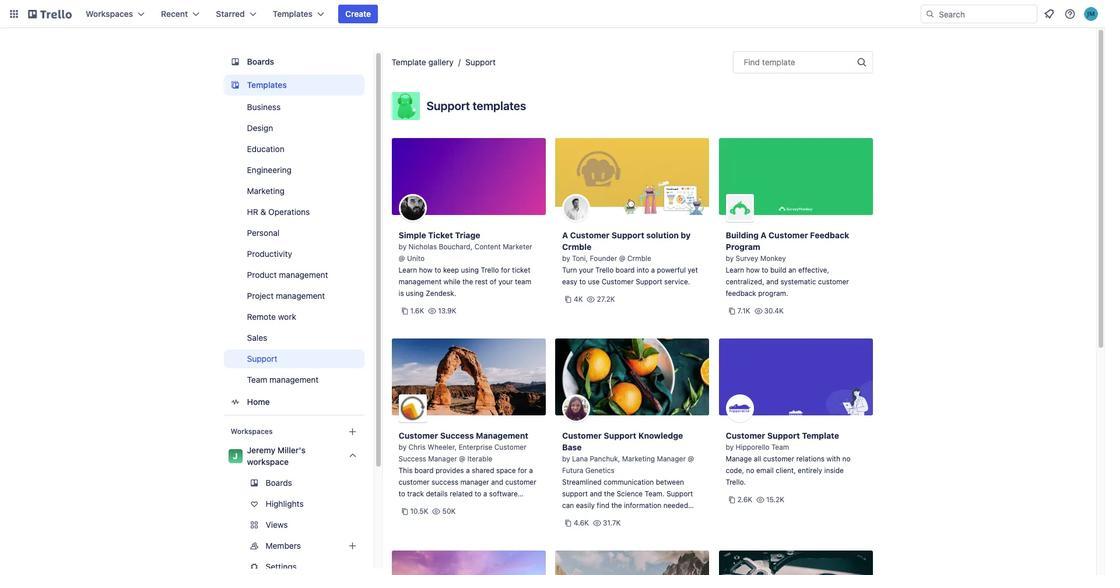 Task type: vqa. For each thing, say whether or not it's contained in the screenshot.
PREMIUM
no



Task type: describe. For each thing, give the bounding box(es) containing it.
to down manager
[[475, 490, 481, 499]]

lana
[[572, 455, 588, 464]]

success
[[432, 478, 459, 487]]

a inside building a customer feedback program by survey monkey learn how to build an effective, centralized, and systematic customer feedback program.
[[761, 230, 767, 240]]

is inside simple ticket triage by nicholas bouchard, content marketer @ unito learn how to keep using trello for ticket management while the rest of your team is using zendesk.
[[399, 289, 404, 298]]

the down information
[[642, 513, 653, 522]]

marketing link
[[224, 182, 364, 201]]

&
[[260, 207, 266, 217]]

1 vertical spatial templates
[[247, 80, 287, 90]]

settings link
[[224, 558, 376, 576]]

j
[[233, 451, 238, 461]]

lana panchuk, marketing manager @ futura genetics image
[[562, 395, 590, 423]]

necessity.
[[620, 525, 653, 534]]

50k
[[442, 507, 456, 516]]

marketing inside customer support knowledge base by lana panchuk, marketing manager @ futura genetics streamlined communication between support and the science team. support can easily find the information needed and submit a request to the science team in case there is a necessity.
[[622, 455, 655, 464]]

miller's
[[278, 446, 306, 456]]

board inside a customer support solution by crmble by toni, founder @ crmble turn your trello board into a powerful yet easy to use customer support service.
[[616, 266, 635, 275]]

templates inside "dropdown button"
[[273, 9, 313, 19]]

hr
[[247, 207, 258, 217]]

to left 'track'
[[399, 490, 405, 499]]

primary element
[[0, 0, 1105, 28]]

support right support icon
[[427, 99, 470, 113]]

to inside customer support knowledge base by lana panchuk, marketing manager @ futura genetics streamlined communication between support and the science team. support can easily find the information needed and submit a request to the science team in case there is a necessity.
[[634, 513, 640, 522]]

simple
[[399, 230, 426, 240]]

iterable
[[467, 455, 492, 464]]

feedback
[[726, 289, 756, 298]]

customer inside building a customer feedback program by survey monkey learn how to build an effective, centralized, and systematic customer feedback program.
[[818, 278, 849, 286]]

support down into
[[636, 278, 662, 286]]

workspaces inside 'workspaces' popup button
[[86, 9, 133, 19]]

1 horizontal spatial success
[[440, 431, 474, 441]]

0 horizontal spatial crmble
[[562, 242, 592, 252]]

nicholas bouchard, content marketer @ unito image
[[399, 194, 427, 222]]

request
[[607, 513, 632, 522]]

support templates
[[427, 99, 526, 113]]

27.2k
[[597, 295, 615, 304]]

starred
[[216, 9, 245, 19]]

find template
[[744, 57, 795, 67]]

1 vertical spatial no
[[746, 467, 755, 475]]

a down "request"
[[614, 525, 618, 534]]

templates
[[473, 99, 526, 113]]

while
[[444, 278, 461, 286]]

client,
[[776, 467, 796, 475]]

0 vertical spatial no
[[843, 455, 851, 464]]

operations
[[268, 207, 310, 217]]

customer down management
[[494, 443, 527, 452]]

customer inside customer support template by hipporello team manage all customer relations with no code, no email client, entirely inside trello.
[[726, 431, 765, 441]]

back to home image
[[28, 5, 72, 23]]

@ inside customer support knowledge base by lana panchuk, marketing manager @ futura genetics streamlined communication between support and the science team. support can easily find the information needed and submit a request to the science team in case there is a necessity.
[[688, 455, 694, 464]]

ticket
[[428, 230, 453, 240]]

2.6k
[[738, 496, 753, 505]]

team inside team management link
[[247, 375, 267, 385]]

the up the find
[[604, 490, 615, 499]]

views
[[266, 520, 288, 530]]

build
[[770, 266, 787, 275]]

marketer
[[503, 243, 532, 251]]

by inside building a customer feedback program by survey monkey learn how to build an effective, centralized, and systematic customer feedback program.
[[726, 254, 734, 263]]

email
[[756, 467, 774, 475]]

deployment.
[[399, 502, 440, 510]]

@ inside a customer support solution by crmble by toni, founder @ crmble turn your trello board into a powerful yet easy to use customer support service.
[[619, 254, 626, 263]]

nicholas
[[409, 243, 437, 251]]

zendesk.
[[426, 289, 456, 298]]

boards for home
[[247, 57, 274, 66]]

unito
[[407, 254, 425, 263]]

needed
[[664, 502, 688, 510]]

by inside the customer success management by chris wheeler, enterprise customer success manager @ iterable this board provides a shared space for a customer success manager and customer to track details related to a software deployment.
[[399, 443, 407, 452]]

effective,
[[799, 266, 829, 275]]

4.6k
[[574, 519, 589, 528]]

team management link
[[224, 371, 364, 390]]

building
[[726, 230, 759, 240]]

feedback
[[810, 230, 849, 240]]

home image
[[228, 395, 242, 409]]

yet
[[688, 266, 698, 275]]

product management
[[247, 270, 328, 280]]

panchuk,
[[590, 455, 620, 464]]

home link
[[224, 392, 364, 413]]

survey
[[736, 254, 758, 263]]

and inside building a customer feedback program by survey monkey learn how to build an effective, centralized, and systematic customer feedback program.
[[766, 278, 779, 286]]

team inside customer support template by hipporello team manage all customer relations with no code, no email client, entirely inside trello.
[[772, 443, 789, 452]]

toni, founder @ crmble image
[[562, 194, 590, 222]]

customer success management by chris wheeler, enterprise customer success manager @ iterable this board provides a shared space for a customer success manager and customer to track details related to a software deployment.
[[399, 431, 536, 510]]

work
[[278, 312, 296, 322]]

code,
[[726, 467, 744, 475]]

solution
[[646, 230, 679, 240]]

jeremy miller's workspace
[[247, 446, 306, 467]]

starred button
[[209, 5, 263, 23]]

enterprise
[[459, 443, 493, 452]]

the inside simple ticket triage by nicholas bouchard, content marketer @ unito learn how to keep using trello for ticket management while the rest of your team is using zendesk.
[[463, 278, 473, 286]]

in
[[562, 525, 568, 534]]

and up the find
[[590, 490, 602, 499]]

all
[[754, 455, 761, 464]]

0 vertical spatial marketing
[[247, 186, 285, 196]]

0 notifications image
[[1042, 7, 1056, 21]]

31.7k
[[603, 519, 621, 528]]

learn inside building a customer feedback program by survey monkey learn how to build an effective, centralized, and systematic customer feedback program.
[[726, 266, 744, 275]]

support up founder
[[612, 230, 644, 240]]

1 vertical spatial success
[[399, 455, 426, 464]]

of
[[490, 278, 497, 286]]

jeremy
[[247, 446, 275, 456]]

jeremy miller (jeremymiller198) image
[[1084, 7, 1098, 21]]

1 vertical spatial workspaces
[[231, 428, 273, 436]]

0 vertical spatial science
[[617, 490, 643, 499]]

futura
[[562, 467, 584, 475]]

team
[[515, 278, 531, 286]]

chris
[[409, 443, 426, 452]]

team management
[[247, 375, 319, 385]]

customer support knowledge base by lana panchuk, marketing manager @ futura genetics streamlined communication between support and the science team. support can easily find the information needed and submit a request to the science team in case there is a necessity.
[[562, 431, 701, 534]]

project management link
[[224, 287, 364, 306]]

15.2k
[[766, 496, 785, 505]]

information
[[624, 502, 662, 510]]

sales link
[[224, 329, 364, 348]]

add image
[[346, 540, 360, 554]]

create
[[345, 9, 371, 19]]

sales
[[247, 333, 267, 343]]

between
[[656, 478, 684, 487]]

boards link for home
[[224, 51, 364, 72]]

design
[[247, 123, 273, 133]]

inside
[[824, 467, 844, 475]]

customer inside customer support template by hipporello team manage all customer relations with no code, no email client, entirely inside trello.
[[763, 455, 794, 464]]

find
[[597, 502, 610, 510]]

customer up 27.2k
[[602, 278, 634, 286]]

trello inside simple ticket triage by nicholas bouchard, content marketer @ unito learn how to keep using trello for ticket management while the rest of your team is using zendesk.
[[481, 266, 499, 275]]

for inside the customer success management by chris wheeler, enterprise customer success manager @ iterable this board provides a shared space for a customer success manager and customer to track details related to a software deployment.
[[518, 467, 527, 475]]

remote work
[[247, 312, 296, 322]]

open information menu image
[[1065, 8, 1076, 20]]

template gallery
[[392, 57, 454, 67]]

by inside simple ticket triage by nicholas bouchard, content marketer @ unito learn how to keep using trello for ticket management while the rest of your team is using zendesk.
[[399, 243, 407, 251]]

7.1k
[[738, 307, 751, 316]]

program.
[[758, 289, 788, 298]]

recent button
[[154, 5, 207, 23]]

@ inside the customer success management by chris wheeler, enterprise customer success manager @ iterable this board provides a shared space for a customer success manager and customer to track details related to a software deployment.
[[459, 455, 466, 464]]

team inside customer support knowledge base by lana panchuk, marketing manager @ futura genetics streamlined communication between support and the science team. support can easily find the information needed and submit a request to the science team in case there is a necessity.
[[683, 513, 701, 522]]

provides
[[436, 467, 464, 475]]

how inside simple ticket triage by nicholas bouchard, content marketer @ unito learn how to keep using trello for ticket management while the rest of your team is using zendesk.
[[419, 266, 433, 275]]

engineering
[[247, 165, 292, 175]]

base
[[562, 443, 582, 453]]

space
[[496, 467, 516, 475]]

submit
[[576, 513, 599, 522]]

wheeler,
[[428, 443, 457, 452]]

1 horizontal spatial science
[[655, 513, 681, 522]]



Task type: locate. For each thing, give the bounding box(es) containing it.
0 vertical spatial workspaces
[[86, 9, 133, 19]]

boards link for views
[[224, 474, 364, 493]]

0 vertical spatial boards
[[247, 57, 274, 66]]

using up rest
[[461, 266, 479, 275]]

2 boards link from the top
[[224, 474, 364, 493]]

engineering link
[[224, 161, 364, 180]]

1 horizontal spatial workspaces
[[231, 428, 273, 436]]

switch to… image
[[8, 8, 20, 20]]

board
[[616, 266, 635, 275], [415, 467, 434, 475]]

how down unito on the top of page
[[419, 266, 433, 275]]

0 vertical spatial using
[[461, 266, 479, 275]]

personal link
[[224, 224, 364, 243]]

0 vertical spatial templates
[[273, 9, 313, 19]]

customer up the client,
[[763, 455, 794, 464]]

project
[[247, 291, 274, 301]]

your right of
[[498, 278, 513, 286]]

by up manage
[[726, 443, 734, 452]]

settings
[[266, 562, 297, 572]]

customer up the monkey
[[769, 230, 808, 240]]

by right solution
[[681, 230, 691, 240]]

1 vertical spatial forward image
[[362, 540, 376, 554]]

0 horizontal spatial no
[[746, 467, 755, 475]]

management inside simple ticket triage by nicholas bouchard, content marketer @ unito learn how to keep using trello for ticket management while the rest of your team is using zendesk.
[[399, 278, 442, 286]]

success up wheeler,
[[440, 431, 474, 441]]

entirely
[[798, 467, 822, 475]]

boards up highlights at the left of page
[[266, 478, 292, 488]]

management for product management
[[279, 270, 328, 280]]

1 horizontal spatial trello
[[596, 266, 614, 275]]

1 vertical spatial your
[[498, 278, 513, 286]]

0 horizontal spatial template
[[392, 57, 426, 67]]

13.9k
[[438, 307, 456, 316]]

template left the gallery
[[392, 57, 426, 67]]

crmble
[[562, 242, 592, 252], [628, 254, 652, 263]]

is inside customer support knowledge base by lana panchuk, marketing manager @ futura genetics streamlined communication between support and the science team. support can easily find the information needed and submit a request to the science team in case there is a necessity.
[[607, 525, 612, 534]]

1 vertical spatial team
[[772, 443, 789, 452]]

is
[[399, 289, 404, 298], [607, 525, 612, 534]]

1 horizontal spatial team
[[683, 513, 701, 522]]

team down needed
[[683, 513, 701, 522]]

customer
[[570, 230, 610, 240], [769, 230, 808, 240], [602, 278, 634, 286], [399, 431, 438, 441], [562, 431, 602, 441], [726, 431, 765, 441], [494, 443, 527, 452]]

@ left unito on the top of page
[[399, 254, 405, 263]]

support
[[465, 57, 496, 67], [427, 99, 470, 113], [612, 230, 644, 240], [636, 278, 662, 286], [247, 354, 277, 364], [604, 431, 637, 441], [767, 431, 800, 441], [667, 490, 693, 499]]

the left rest
[[463, 278, 473, 286]]

chris wheeler, enterprise customer success manager @ iterable image
[[399, 395, 427, 423]]

learn up centralized, at the top of the page
[[726, 266, 744, 275]]

support icon image
[[392, 92, 420, 120]]

board image
[[228, 55, 242, 69]]

a down toni, founder @ crmble icon
[[562, 230, 568, 240]]

to inside simple ticket triage by nicholas bouchard, content marketer @ unito learn how to keep using trello for ticket management while the rest of your team is using zendesk.
[[435, 266, 441, 275]]

using up 1.6k
[[406, 289, 424, 298]]

easy
[[562, 278, 578, 286]]

team up home
[[247, 375, 267, 385]]

by
[[681, 230, 691, 240], [399, 243, 407, 251], [562, 254, 570, 263], [726, 254, 734, 263], [399, 443, 407, 452], [726, 443, 734, 452], [562, 455, 570, 464]]

customer inside building a customer feedback program by survey monkey learn how to build an effective, centralized, and systematic customer feedback program.
[[769, 230, 808, 240]]

1 vertical spatial template
[[802, 431, 839, 441]]

how inside building a customer feedback program by survey monkey learn how to build an effective, centralized, and systematic customer feedback program.
[[746, 266, 760, 275]]

board left into
[[616, 266, 635, 275]]

success
[[440, 431, 474, 441], [399, 455, 426, 464]]

0 horizontal spatial learn
[[399, 266, 417, 275]]

by down base at the right bottom of the page
[[562, 455, 570, 464]]

with
[[827, 455, 841, 464]]

to left 'keep'
[[435, 266, 441, 275]]

1 forward image from the top
[[362, 519, 376, 533]]

@ right founder
[[619, 254, 626, 263]]

and inside the customer success management by chris wheeler, enterprise customer success manager @ iterable this board provides a shared space for a customer success manager and customer to track details related to a software deployment.
[[491, 478, 504, 487]]

science down the communication
[[617, 490, 643, 499]]

manager inside customer support knowledge base by lana panchuk, marketing manager @ futura genetics streamlined communication between support and the science team. support can easily find the information needed and submit a request to the science team in case there is a necessity.
[[657, 455, 686, 464]]

1 vertical spatial boards
[[266, 478, 292, 488]]

for
[[501, 266, 510, 275], [518, 467, 527, 475]]

marketing
[[247, 186, 285, 196], [622, 455, 655, 464]]

and down can
[[562, 513, 575, 522]]

no down all
[[746, 467, 755, 475]]

forward image
[[362, 519, 376, 533], [362, 540, 376, 554], [362, 561, 376, 575]]

0 horizontal spatial success
[[399, 455, 426, 464]]

by left chris
[[399, 443, 407, 452]]

templates up business
[[247, 80, 287, 90]]

forward image for views
[[362, 519, 376, 533]]

learn
[[399, 266, 417, 275], [726, 266, 744, 275]]

2 a from the left
[[761, 230, 767, 240]]

1 horizontal spatial using
[[461, 266, 479, 275]]

customer up "toni," at the right top of the page
[[570, 230, 610, 240]]

shared
[[472, 467, 494, 475]]

0 vertical spatial for
[[501, 266, 510, 275]]

@ left manage
[[688, 455, 694, 464]]

0 horizontal spatial support link
[[224, 350, 364, 369]]

customer up 'track'
[[399, 478, 430, 487]]

management down product management link on the left top
[[276, 291, 325, 301]]

bouchard,
[[439, 243, 473, 251]]

your
[[579, 266, 594, 275], [498, 278, 513, 286]]

1 vertical spatial science
[[655, 513, 681, 522]]

support right the gallery
[[465, 57, 496, 67]]

a up manager
[[466, 467, 470, 475]]

0 vertical spatial success
[[440, 431, 474, 441]]

highlights
[[266, 499, 304, 509]]

by down "simple"
[[399, 243, 407, 251]]

boards
[[247, 57, 274, 66], [266, 478, 292, 488]]

the up "request"
[[612, 502, 622, 510]]

support up hipporello
[[767, 431, 800, 441]]

use
[[588, 278, 600, 286]]

manager
[[460, 478, 489, 487]]

how down survey
[[746, 266, 760, 275]]

to inside building a customer feedback program by survey monkey learn how to build an effective, centralized, and systematic customer feedback program.
[[762, 266, 768, 275]]

0 horizontal spatial marketing
[[247, 186, 285, 196]]

a right into
[[651, 266, 655, 275]]

learn inside simple ticket triage by nicholas bouchard, content marketer @ unito learn how to keep using trello for ticket management while the rest of your team is using zendesk.
[[399, 266, 417, 275]]

1 horizontal spatial how
[[746, 266, 760, 275]]

and up software
[[491, 478, 504, 487]]

10.5k
[[410, 507, 429, 516]]

your inside simple ticket triage by nicholas bouchard, content marketer @ unito learn how to keep using trello for ticket management while the rest of your team is using zendesk.
[[498, 278, 513, 286]]

templates link
[[224, 75, 364, 96]]

0 vertical spatial boards link
[[224, 51, 364, 72]]

1 vertical spatial using
[[406, 289, 424, 298]]

product
[[247, 270, 277, 280]]

to inside a customer support solution by crmble by toni, founder @ crmble turn your trello board into a powerful yet easy to use customer support service.
[[579, 278, 586, 286]]

productivity
[[247, 249, 292, 259]]

project management
[[247, 291, 325, 301]]

founder
[[590, 254, 617, 263]]

1 horizontal spatial crmble
[[628, 254, 652, 263]]

template up relations
[[802, 431, 839, 441]]

1 vertical spatial board
[[415, 467, 434, 475]]

a down manager
[[483, 490, 487, 499]]

using
[[461, 266, 479, 275], [406, 289, 424, 298]]

1 vertical spatial marketing
[[622, 455, 655, 464]]

1 a from the left
[[562, 230, 568, 240]]

2 trello from the left
[[596, 266, 614, 275]]

forward image inside views link
[[362, 519, 376, 533]]

toni,
[[572, 254, 588, 263]]

1 horizontal spatial your
[[579, 266, 594, 275]]

1 how from the left
[[419, 266, 433, 275]]

1 vertical spatial support link
[[224, 350, 364, 369]]

1 horizontal spatial manager
[[657, 455, 686, 464]]

by inside customer support knowledge base by lana panchuk, marketing manager @ futura genetics streamlined communication between support and the science team. support can easily find the information needed and submit a request to the science team in case there is a necessity.
[[562, 455, 570, 464]]

1 horizontal spatial no
[[843, 455, 851, 464]]

systematic
[[781, 278, 816, 286]]

support down sales
[[247, 354, 277, 364]]

management down unito on the top of page
[[399, 278, 442, 286]]

easily
[[576, 502, 595, 510]]

is right there
[[607, 525, 612, 534]]

1 horizontal spatial for
[[518, 467, 527, 475]]

to left build
[[762, 266, 768, 275]]

management for team management
[[270, 375, 319, 385]]

hr & operations link
[[224, 203, 364, 222]]

0 vertical spatial is
[[399, 289, 404, 298]]

0 horizontal spatial is
[[399, 289, 404, 298]]

by left survey
[[726, 254, 734, 263]]

is left zendesk.
[[399, 289, 404, 298]]

members link
[[224, 537, 376, 556]]

trello down founder
[[596, 266, 614, 275]]

board inside the customer success management by chris wheeler, enterprise customer success manager @ iterable this board provides a shared space for a customer success manager and customer to track details related to a software deployment.
[[415, 467, 434, 475]]

by up 'turn'
[[562, 254, 570, 263]]

track
[[407, 490, 424, 499]]

support up needed
[[667, 490, 693, 499]]

1 horizontal spatial is
[[607, 525, 612, 534]]

templates right starred popup button
[[273, 9, 313, 19]]

1 horizontal spatial template
[[802, 431, 839, 441]]

a down the find
[[601, 513, 605, 522]]

Find template field
[[733, 51, 873, 73]]

Search field
[[935, 5, 1037, 23]]

1 vertical spatial for
[[518, 467, 527, 475]]

trello up of
[[481, 266, 499, 275]]

template
[[762, 57, 795, 67]]

template inside customer support template by hipporello team manage all customer relations with no code, no email client, entirely inside trello.
[[802, 431, 839, 441]]

3 forward image from the top
[[362, 561, 376, 575]]

manager down wheeler,
[[428, 455, 457, 464]]

boards link up highlights link at left
[[224, 474, 364, 493]]

2 how from the left
[[746, 266, 760, 275]]

boards link up templates link
[[224, 51, 364, 72]]

1 horizontal spatial support link
[[465, 57, 496, 67]]

support inside customer support template by hipporello team manage all customer relations with no code, no email client, entirely inside trello.
[[767, 431, 800, 441]]

support link up team management link
[[224, 350, 364, 369]]

genetics
[[586, 467, 615, 475]]

no right with
[[843, 455, 851, 464]]

2 forward image from the top
[[362, 540, 376, 554]]

0 horizontal spatial a
[[562, 230, 568, 240]]

2 horizontal spatial team
[[772, 443, 789, 452]]

a inside a customer support solution by crmble by toni, founder @ crmble turn your trello board into a powerful yet easy to use customer support service.
[[562, 230, 568, 240]]

team up the client,
[[772, 443, 789, 452]]

to up necessity.
[[634, 513, 640, 522]]

powerful
[[657, 266, 686, 275]]

crmble up into
[[628, 254, 652, 263]]

1 manager from the left
[[428, 455, 457, 464]]

customer up base at the right bottom of the page
[[562, 431, 602, 441]]

product management link
[[224, 266, 364, 285]]

related
[[450, 490, 473, 499]]

management down 'productivity' link
[[279, 270, 328, 280]]

a right 'space'
[[529, 467, 533, 475]]

boards right "board" image
[[247, 57, 274, 66]]

1 vertical spatial is
[[607, 525, 612, 534]]

a inside a customer support solution by crmble by toni, founder @ crmble turn your trello board into a powerful yet easy to use customer support service.
[[651, 266, 655, 275]]

forward image inside the settings link
[[362, 561, 376, 575]]

business link
[[224, 98, 364, 117]]

remote work link
[[224, 308, 364, 327]]

management for project management
[[276, 291, 325, 301]]

support link right the gallery
[[465, 57, 496, 67]]

0 horizontal spatial workspaces
[[86, 9, 133, 19]]

0 vertical spatial support link
[[465, 57, 496, 67]]

2 manager from the left
[[657, 455, 686, 464]]

crmble up "toni," at the right top of the page
[[562, 242, 592, 252]]

the
[[463, 278, 473, 286], [604, 490, 615, 499], [612, 502, 622, 510], [642, 513, 653, 522]]

an
[[789, 266, 797, 275]]

knowledge
[[639, 431, 683, 441]]

customer down 'space'
[[505, 478, 536, 487]]

your down "toni," at the right top of the page
[[579, 266, 594, 275]]

1 vertical spatial boards link
[[224, 474, 364, 493]]

science down needed
[[655, 513, 681, 522]]

support link
[[465, 57, 496, 67], [224, 350, 364, 369]]

@
[[399, 254, 405, 263], [619, 254, 626, 263], [459, 455, 466, 464], [688, 455, 694, 464]]

0 vertical spatial crmble
[[562, 242, 592, 252]]

survey monkey image
[[726, 194, 754, 222]]

trello inside a customer support solution by crmble by toni, founder @ crmble turn your trello board into a powerful yet easy to use customer support service.
[[596, 266, 614, 275]]

streamlined
[[562, 478, 602, 487]]

for inside simple ticket triage by nicholas bouchard, content marketer @ unito learn how to keep using trello for ticket management while the rest of your team is using zendesk.
[[501, 266, 510, 275]]

search image
[[926, 9, 935, 19]]

forward image for settings
[[362, 561, 376, 575]]

customer inside customer support knowledge base by lana panchuk, marketing manager @ futura genetics streamlined communication between support and the science team. support can easily find the information needed and submit a request to the science team in case there is a necessity.
[[562, 431, 602, 441]]

management up "home" link in the left of the page
[[270, 375, 319, 385]]

board right this
[[415, 467, 434, 475]]

1 boards link from the top
[[224, 51, 364, 72]]

customer down "effective,"
[[818, 278, 849, 286]]

template board image
[[228, 78, 242, 92]]

customer up hipporello
[[726, 431, 765, 441]]

triage
[[455, 230, 480, 240]]

2 vertical spatial team
[[683, 513, 701, 522]]

boards for views
[[266, 478, 292, 488]]

0 horizontal spatial using
[[406, 289, 424, 298]]

1 horizontal spatial learn
[[726, 266, 744, 275]]

@ inside simple ticket triage by nicholas bouchard, content marketer @ unito learn how to keep using trello for ticket management while the rest of your team is using zendesk.
[[399, 254, 405, 263]]

1 vertical spatial crmble
[[628, 254, 652, 263]]

0 vertical spatial team
[[247, 375, 267, 385]]

this
[[399, 467, 413, 475]]

a
[[562, 230, 568, 240], [761, 230, 767, 240]]

your inside a customer support solution by crmble by toni, founder @ crmble turn your trello board into a powerful yet easy to use customer support service.
[[579, 266, 594, 275]]

2 vertical spatial forward image
[[362, 561, 376, 575]]

by inside customer support template by hipporello team manage all customer relations with no code, no email client, entirely inside trello.
[[726, 443, 734, 452]]

marketing up &
[[247, 186, 285, 196]]

create a workspace image
[[346, 425, 360, 439]]

design link
[[224, 119, 364, 138]]

0 horizontal spatial your
[[498, 278, 513, 286]]

2 learn from the left
[[726, 266, 744, 275]]

hipporello team image
[[726, 395, 754, 423]]

to left use
[[579, 278, 586, 286]]

support up panchuk,
[[604, 431, 637, 441]]

0 horizontal spatial how
[[419, 266, 433, 275]]

0 horizontal spatial team
[[247, 375, 267, 385]]

1 horizontal spatial a
[[761, 230, 767, 240]]

1 horizontal spatial board
[[616, 266, 635, 275]]

details
[[426, 490, 448, 499]]

0 horizontal spatial science
[[617, 490, 643, 499]]

manager inside the customer success management by chris wheeler, enterprise customer success manager @ iterable this board provides a shared space for a customer success manager and customer to track details related to a software deployment.
[[428, 455, 457, 464]]

success down chris
[[399, 455, 426, 464]]

customer
[[818, 278, 849, 286], [763, 455, 794, 464], [399, 478, 430, 487], [505, 478, 536, 487]]

learn down unito on the top of page
[[399, 266, 417, 275]]

1 trello from the left
[[481, 266, 499, 275]]

0 vertical spatial board
[[616, 266, 635, 275]]

1 learn from the left
[[399, 266, 417, 275]]

and up the program. at the bottom of the page
[[766, 278, 779, 286]]

highlights link
[[224, 495, 364, 514]]

manager up between
[[657, 455, 686, 464]]

turn
[[562, 266, 577, 275]]

0 horizontal spatial trello
[[481, 266, 499, 275]]

marketing up the communication
[[622, 455, 655, 464]]

0 horizontal spatial for
[[501, 266, 510, 275]]

@ up the provides
[[459, 455, 466, 464]]

for right 'space'
[[518, 467, 527, 475]]

30.4k
[[764, 307, 784, 316]]

business
[[247, 102, 281, 112]]

0 vertical spatial template
[[392, 57, 426, 67]]

workspace
[[247, 457, 289, 467]]

template gallery link
[[392, 57, 454, 67]]

communication
[[604, 478, 654, 487]]

0 vertical spatial your
[[579, 266, 594, 275]]

customer up chris
[[399, 431, 438, 441]]

1 horizontal spatial marketing
[[622, 455, 655, 464]]

0 horizontal spatial board
[[415, 467, 434, 475]]

keep
[[443, 266, 459, 275]]

a right the building
[[761, 230, 767, 240]]

0 horizontal spatial manager
[[428, 455, 457, 464]]

0 vertical spatial forward image
[[362, 519, 376, 533]]

for left ticket
[[501, 266, 510, 275]]



